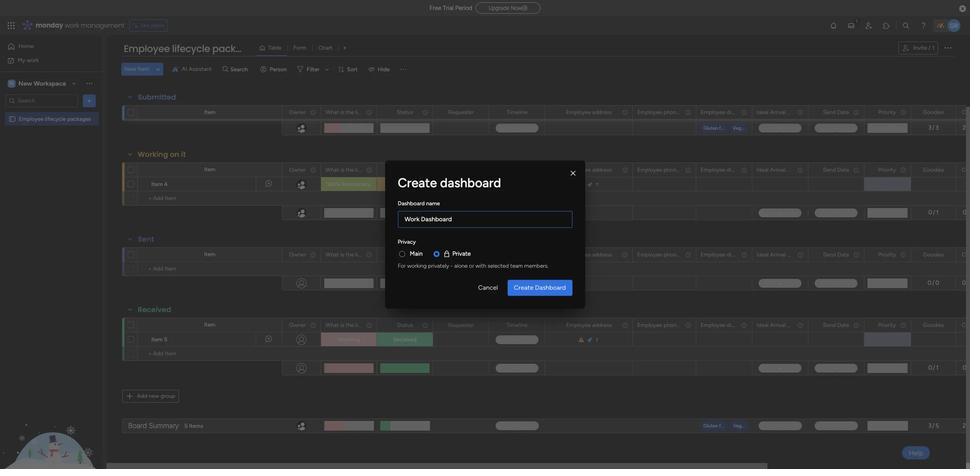Task type: vqa. For each thing, say whether or not it's contained in the screenshot.
People corresponding to /
no



Task type: describe. For each thing, give the bounding box(es) containing it.
create dashboard heading
[[398, 174, 573, 193]]

workspace selection element
[[8, 79, 67, 88]]

1 free from the top
[[719, 125, 728, 131]]

assistant
[[189, 66, 212, 72]]

2 0 / 1 from the top
[[929, 365, 939, 372]]

help
[[909, 449, 924, 457]]

free
[[430, 4, 442, 12]]

create for create dashboard
[[514, 284, 534, 291]]

main
[[410, 250, 423, 258]]

hide button
[[365, 63, 395, 76]]

3 priority field from the top
[[876, 251, 898, 259]]

1 horizontal spatial 5
[[184, 423, 188, 430]]

ideal for 3rd ideal arrival date 'field' from the top of the page
[[757, 251, 769, 258]]

1 send date from the top
[[823, 109, 850, 116]]

2 vertical spatial 1
[[937, 365, 939, 372]]

3 for 3 / 5
[[929, 422, 932, 430]]

3 employee address field from the top
[[564, 251, 614, 259]]

3 status field from the top
[[395, 321, 415, 330]]

chart
[[319, 44, 333, 51]]

3 send from the top
[[823, 251, 836, 258]]

4 priority field from the top
[[876, 321, 898, 330]]

wedding
[[338, 336, 360, 343]]

1 0 / 1 from the top
[[929, 209, 939, 216]]

form button
[[288, 42, 313, 54]]

Received field
[[136, 305, 173, 315]]

invite / 1
[[914, 44, 935, 51]]

3 for 3 / 3
[[929, 124, 932, 131]]

the for first what is the life event? field from the top
[[346, 109, 354, 116]]

sent
[[138, 234, 154, 244]]

help button
[[902, 447, 930, 460]]

2 free from the top
[[719, 423, 728, 429]]

see
[[140, 22, 150, 29]]

2 ideal arrival date from the top
[[757, 166, 799, 173]]

2 vegan from the top
[[733, 423, 747, 429]]

main button
[[410, 250, 423, 259]]

create dashboard button
[[508, 280, 573, 296]]

1 gluten free from the top
[[704, 125, 728, 131]]

2 employee address field from the top
[[564, 166, 614, 174]]

3 car from the top
[[962, 251, 971, 258]]

new item button
[[121, 63, 152, 76]]

filter button
[[294, 63, 332, 76]]

1 number from the top
[[681, 109, 700, 116]]

requester for second requester 'field' from the top
[[448, 251, 474, 258]]

what for second what is the life event? field from the top of the page
[[326, 166, 339, 173]]

3 priority from the top
[[878, 251, 896, 258]]

new item
[[125, 66, 149, 72]]

4 ideal arrival date from the top
[[757, 322, 799, 329]]

filter
[[307, 66, 320, 73]]

what is the life event? for first what is the life event? field from the top
[[326, 109, 382, 116]]

ideal for 2nd ideal arrival date 'field'
[[757, 166, 769, 173]]

2 employee phone number field from the top
[[636, 166, 700, 174]]

work anniversary
[[327, 181, 371, 188]]

sort button
[[334, 63, 363, 76]]

submitted
[[138, 92, 176, 102]]

requester for 1st requester 'field' from the bottom of the page
[[448, 322, 474, 329]]

what is the life event? for 3rd what is the life event? field from the top of the page
[[326, 251, 382, 258]]

4 number from the top
[[681, 322, 700, 329]]

4 phone from the top
[[664, 322, 680, 329]]

Employee lifecycle packages field
[[122, 42, 259, 56]]

the for 3rd what is the life event? field from the top of the page
[[346, 251, 354, 258]]

2 number from the top
[[681, 166, 700, 173]]

3 status from the top
[[397, 322, 413, 329]]

the for second what is the life event? field from the top of the page
[[346, 166, 354, 173]]

employee for 4th "employee address" field from the bottom of the page
[[566, 109, 591, 116]]

4 send date field from the top
[[821, 321, 852, 330]]

summary
[[149, 422, 179, 430]]

4 owner field from the top
[[287, 321, 308, 330]]

life for first what is the life event? field from the top
[[356, 109, 363, 116]]

1 ideal arrival date field from the top
[[755, 108, 799, 117]]

lottie animation image
[[0, 389, 102, 469]]

2 send from the top
[[823, 166, 836, 173]]

table
[[268, 44, 282, 51]]

3 employee phone number field from the top
[[636, 251, 700, 259]]

1 gluten from the top
[[704, 125, 718, 131]]

Search field
[[229, 64, 253, 75]]

employee phone number for fourth employee phone number "field" from the top
[[638, 322, 700, 329]]

add view image
[[343, 45, 347, 51]]

new for new item
[[125, 66, 136, 72]]

Sent field
[[136, 234, 156, 245]]

privately
[[428, 263, 449, 269]]

3 employee dietary restriction from the top
[[701, 251, 772, 258]]

Dashboard name field
[[398, 211, 573, 228]]

2 car field from the top
[[960, 166, 971, 174]]

new workspace
[[18, 80, 66, 87]]

add new group
[[137, 393, 175, 400]]

greg robinson image
[[948, 19, 961, 32]]

is for first what is the life event? field from the top
[[341, 109, 344, 116]]

1 priority field from the top
[[876, 108, 898, 117]]

see plans button
[[129, 20, 168, 32]]

address for 4th "employee address" field from the bottom of the page
[[593, 109, 612, 116]]

person
[[270, 66, 287, 73]]

4 employee phone number field from the top
[[636, 321, 700, 330]]

owner for second owner "field" from the bottom
[[289, 251, 306, 258]]

5 items
[[184, 423, 203, 430]]

board summary
[[128, 422, 179, 430]]

group
[[161, 393, 175, 400]]

dashboard inside button
[[535, 284, 566, 291]]

employee for the employee lifecycle packages field
[[124, 42, 170, 55]]

working
[[407, 263, 427, 269]]

employee for 2nd employee phone number "field" from the bottom of the page
[[638, 251, 662, 258]]

4 employee dietary restriction field from the top
[[699, 321, 772, 330]]

3 ideal arrival date from the top
[[757, 251, 799, 258]]

form
[[294, 44, 307, 51]]

4 restriction from the top
[[746, 322, 772, 329]]

my work button
[[5, 54, 86, 67]]

employee for 1st employee dietary restriction field from the top
[[701, 109, 726, 116]]

2 status field from the top
[[395, 251, 415, 259]]

4
[[164, 181, 168, 188]]

create dashboard
[[398, 176, 501, 191]]

what for first what is the life event? field from the top
[[326, 109, 339, 116]]

ai
[[182, 66, 187, 72]]

add new group button
[[122, 390, 179, 403]]

1 status field from the top
[[395, 108, 415, 117]]

4 employee address field from the top
[[564, 321, 614, 330]]

1 send date field from the top
[[821, 108, 852, 117]]

dapulse rightstroke image
[[522, 5, 528, 11]]

period
[[455, 4, 472, 12]]

3 owner field from the top
[[287, 251, 308, 259]]

dapulse close image
[[960, 5, 967, 13]]

4 dietary from the top
[[727, 322, 745, 329]]

4 car field from the top
[[960, 321, 971, 330]]

1 vertical spatial working
[[388, 181, 409, 188]]

4 arrival from the top
[[770, 322, 786, 329]]

n
[[9, 80, 14, 87]]

dashboard name
[[398, 200, 440, 207]]

2 owner field from the top
[[287, 166, 308, 174]]

goodies for 1st "goodies" 'field' from the bottom
[[923, 322, 944, 329]]

3 goodies field from the top
[[921, 251, 946, 259]]

chart button
[[313, 42, 339, 54]]

event? for 3rd what is the life event? field from the top of the page
[[365, 251, 382, 258]]

2 horizontal spatial 5
[[936, 422, 939, 430]]

workspace
[[34, 80, 66, 87]]

employee address for 4th "employee address" field from the bottom of the page
[[566, 109, 612, 116]]

3 send date field from the top
[[821, 251, 852, 259]]

life for 3rd what is the life event? field from the top of the page
[[356, 251, 363, 258]]

help image
[[920, 22, 928, 30]]

selected
[[488, 263, 509, 269]]

monday work management
[[36, 21, 124, 30]]

it inside working on it field
[[181, 149, 186, 159]]

1 what is the life event? field from the top
[[324, 108, 382, 117]]

1 restriction from the top
[[746, 109, 772, 116]]

2 priority field from the top
[[876, 166, 898, 174]]

my
[[18, 57, 25, 63]]

3 send date from the top
[[823, 251, 850, 258]]

1 phone from the top
[[664, 109, 680, 116]]

3 restriction from the top
[[746, 251, 772, 258]]

team
[[511, 263, 523, 269]]

sort
[[347, 66, 358, 73]]

cancel button
[[472, 280, 505, 296]]

4 ideal arrival date field from the top
[[755, 321, 799, 330]]

dashboard inside heading
[[398, 200, 425, 207]]

1 timeline from the top
[[507, 109, 528, 116]]

2 dietary from the top
[[727, 166, 745, 173]]

1 image
[[854, 16, 861, 25]]

plans
[[151, 22, 164, 29]]

close image
[[571, 171, 576, 177]]

1 owner field from the top
[[287, 108, 308, 117]]

arrow down image
[[322, 64, 332, 74]]

Search in workspace field
[[17, 96, 67, 105]]

items
[[189, 423, 203, 430]]

person button
[[257, 63, 292, 76]]

3 dietary from the top
[[727, 251, 745, 258]]

1 status from the top
[[397, 109, 413, 116]]

invite members image
[[865, 22, 873, 30]]

notifications image
[[830, 22, 838, 30]]

4 priority from the top
[[878, 322, 896, 329]]

search everything image
[[902, 22, 910, 30]]

employee for 3rd employee dietary restriction field from the top of the page
[[701, 251, 726, 258]]

employee inside "list box"
[[19, 116, 44, 122]]

2 timeline from the top
[[507, 322, 528, 329]]

1 goodies field from the top
[[921, 108, 946, 117]]

see plans
[[140, 22, 164, 29]]

2 requester field from the top
[[446, 251, 476, 259]]

3 / 5
[[929, 422, 939, 430]]

trial
[[443, 4, 454, 12]]

1 arrival from the top
[[770, 109, 786, 116]]

employee for fourth employee dietary restriction field from the top
[[701, 322, 726, 329]]

what for fourth what is the life event? field from the top
[[326, 322, 339, 329]]

0 / 0
[[928, 280, 940, 287]]

2 gluten from the top
[[704, 423, 718, 429]]

1 vegan from the top
[[733, 125, 747, 131]]

3 what is the life event? field from the top
[[324, 251, 382, 259]]

alone
[[454, 263, 468, 269]]

1 car from the top
[[962, 109, 971, 116]]

goodies for 2nd "goodies" 'field' from the bottom
[[923, 251, 944, 258]]

received inside field
[[138, 305, 171, 315]]

privacy heading
[[398, 238, 416, 246]]

employee phone number for 2nd employee phone number "field" from the bottom of the page
[[638, 251, 700, 258]]

board
[[128, 422, 147, 430]]

name
[[426, 200, 440, 207]]

item 5
[[151, 336, 167, 343]]

is for 3rd what is the life event? field from the top of the page
[[341, 251, 344, 258]]

the for fourth what is the life event? field from the top
[[346, 322, 354, 329]]

4 what is the life event? field from the top
[[324, 321, 382, 330]]

address for 2nd "employee address" field from the bottom
[[593, 251, 612, 258]]

2 send date from the top
[[823, 166, 850, 173]]

now
[[511, 5, 522, 11]]

2 employee dietary restriction from the top
[[701, 166, 772, 173]]

for working privately - alone or with selected team members.
[[398, 263, 549, 269]]

1 ideal arrival date from the top
[[757, 109, 799, 116]]

anniversary
[[342, 181, 371, 188]]

warning image
[[579, 338, 585, 343]]

1 requester field from the top
[[446, 108, 476, 117]]

4 send from the top
[[823, 322, 836, 329]]

management
[[81, 21, 124, 30]]

4 car from the top
[[962, 322, 971, 329]]

0 horizontal spatial 5
[[164, 336, 167, 343]]

dashboard
[[440, 176, 501, 191]]

goodies for 3rd "goodies" 'field' from the bottom
[[923, 166, 944, 173]]

invite
[[914, 44, 928, 51]]

upgrade now
[[489, 5, 522, 11]]

cancel
[[478, 284, 498, 291]]

working on it inside field
[[138, 149, 186, 159]]



Task type: locate. For each thing, give the bounding box(es) containing it.
new inside button
[[125, 66, 136, 72]]

dashboard
[[398, 200, 425, 207], [535, 284, 566, 291]]

1 vertical spatial it
[[418, 181, 422, 188]]

home
[[18, 43, 34, 50]]

event? for first what is the life event? field from the top
[[365, 109, 382, 116]]

4 employee dietary restriction from the top
[[701, 322, 772, 329]]

employee for 2nd "employee address" field from the bottom
[[566, 251, 591, 258]]

3 arrival from the top
[[770, 251, 786, 258]]

2 ideal arrival date field from the top
[[755, 166, 799, 174]]

1 vertical spatial work
[[27, 57, 39, 63]]

0 horizontal spatial new
[[18, 80, 32, 87]]

1
[[933, 44, 935, 51], [937, 209, 939, 216], [937, 365, 939, 372]]

4 goodies from the top
[[923, 322, 944, 329]]

employee lifecycle packages down search in workspace field
[[19, 116, 91, 122]]

requester for first requester 'field'
[[448, 109, 474, 116]]

1 vertical spatial vegan
[[733, 423, 747, 429]]

0 vertical spatial 1
[[933, 44, 935, 51]]

column information image
[[310, 109, 316, 116], [422, 109, 429, 116], [797, 109, 804, 116], [366, 167, 373, 173], [622, 167, 628, 173], [797, 167, 804, 173], [900, 167, 907, 173], [622, 252, 628, 258], [685, 252, 692, 258], [797, 252, 804, 258], [854, 252, 860, 258], [310, 322, 316, 329], [366, 322, 373, 329], [422, 322, 429, 329], [685, 322, 692, 329], [741, 322, 748, 329], [797, 322, 804, 329], [854, 322, 860, 329], [900, 322, 907, 329]]

send date
[[823, 109, 850, 116], [823, 166, 850, 173], [823, 251, 850, 258], [823, 322, 850, 329]]

0 horizontal spatial it
[[181, 149, 186, 159]]

0 horizontal spatial employee lifecycle packages
[[19, 116, 91, 122]]

Goodies field
[[921, 108, 946, 117], [921, 166, 946, 174], [921, 251, 946, 259], [921, 321, 946, 330]]

privacy
[[398, 239, 416, 246]]

3 ideal arrival date field from the top
[[755, 251, 799, 259]]

1 vertical spatial status
[[397, 251, 413, 258]]

is for second what is the life event? field from the top of the page
[[341, 166, 344, 173]]

0 vertical spatial dashboard
[[398, 200, 425, 207]]

1 horizontal spatial packages
[[212, 42, 259, 55]]

0 vertical spatial rocket image
[[587, 182, 593, 187]]

owner for fourth owner "field" from the bottom
[[289, 109, 306, 116]]

Status field
[[395, 108, 415, 117], [395, 251, 415, 259], [395, 321, 415, 330]]

employee for 3rd "employee address" field from the bottom
[[566, 166, 591, 173]]

car
[[962, 109, 971, 116], [962, 166, 971, 173], [962, 251, 971, 258], [962, 322, 971, 329]]

4 address from the top
[[593, 322, 612, 329]]

1 horizontal spatial work
[[65, 21, 79, 30]]

send
[[823, 109, 836, 116], [823, 166, 836, 173], [823, 251, 836, 258], [823, 322, 836, 329]]

0 vertical spatial packages
[[212, 42, 259, 55]]

Car field
[[960, 108, 971, 117], [960, 166, 971, 174], [960, 251, 971, 259], [960, 321, 971, 330]]

requester
[[448, 109, 474, 116], [448, 251, 474, 258], [448, 322, 474, 329]]

0 horizontal spatial packages
[[67, 116, 91, 122]]

lifecycle up ai assistant button
[[172, 42, 210, 55]]

1 vertical spatial gluten
[[704, 423, 718, 429]]

1 vertical spatial 1
[[937, 209, 939, 216]]

working
[[138, 149, 168, 159], [388, 181, 409, 188]]

/ inside button
[[929, 44, 931, 51]]

0 vertical spatial lifecycle
[[172, 42, 210, 55]]

event?
[[365, 109, 382, 116], [365, 166, 382, 173], [365, 251, 382, 258], [365, 322, 382, 329]]

lifecycle inside field
[[172, 42, 210, 55]]

1 event? from the top
[[365, 109, 382, 116]]

employee for fourth employee phone number "field" from the bottom
[[638, 109, 662, 116]]

3 goodies from the top
[[923, 251, 944, 258]]

1 vertical spatial rocket image
[[587, 338, 593, 343]]

event? for second what is the life event? field from the top of the page
[[365, 166, 382, 173]]

4 employee phone number from the top
[[638, 322, 700, 329]]

Timeline field
[[505, 108, 530, 117], [505, 321, 530, 330]]

life for second what is the life event? field from the top of the page
[[356, 166, 363, 173]]

2 right 3 / 3
[[963, 124, 966, 131]]

1 question image from the top
[[596, 182, 599, 187]]

-
[[451, 263, 453, 269]]

number
[[681, 109, 700, 116], [681, 166, 700, 173], [681, 251, 700, 258], [681, 322, 700, 329]]

1 vertical spatial employee lifecycle packages
[[19, 116, 91, 122]]

goodies for first "goodies" 'field' from the top
[[923, 109, 944, 116]]

employee for 4th "employee address" field from the top
[[566, 322, 591, 329]]

4 the from the top
[[346, 322, 354, 329]]

5
[[164, 336, 167, 343], [936, 422, 939, 430], [184, 423, 188, 430]]

3 employee address from the top
[[566, 251, 612, 258]]

4 is from the top
[[341, 322, 344, 329]]

1 vertical spatial timeline field
[[505, 321, 530, 330]]

Submitted field
[[136, 92, 178, 103]]

1 inside button
[[933, 44, 935, 51]]

ideal for 4th ideal arrival date 'field'
[[757, 322, 769, 329]]

create for create dashboard
[[398, 176, 437, 191]]

employee lifecycle packages list box
[[0, 111, 102, 234]]

owner for 3rd owner "field" from the bottom
[[289, 166, 306, 173]]

monday
[[36, 21, 63, 30]]

life for fourth what is the life event? field from the top
[[356, 322, 363, 329]]

rocket image
[[587, 182, 593, 187], [587, 338, 593, 343]]

1 timeline field from the top
[[505, 108, 530, 117]]

create up dashboard name
[[398, 176, 437, 191]]

ai assistant
[[182, 66, 212, 72]]

1 employee address field from the top
[[564, 108, 614, 117]]

inbox image
[[848, 22, 856, 30]]

create inside heading
[[398, 176, 437, 191]]

lottie animation element
[[0, 389, 102, 469]]

3 number from the top
[[681, 251, 700, 258]]

1 vertical spatial create
[[514, 284, 534, 291]]

2 gluten free from the top
[[704, 423, 728, 429]]

1 vertical spatial timeline
[[507, 322, 528, 329]]

owner for 1st owner "field" from the bottom
[[289, 322, 306, 329]]

Owner field
[[287, 108, 308, 117], [287, 166, 308, 174], [287, 251, 308, 259], [287, 321, 308, 330]]

1 rocket image from the top
[[587, 182, 593, 187]]

1 horizontal spatial working on it
[[388, 181, 422, 188]]

free trial period
[[430, 4, 472, 12]]

public board image
[[8, 115, 16, 123]]

1 horizontal spatial dashboard
[[535, 284, 566, 291]]

vegan
[[733, 125, 747, 131], [733, 423, 747, 429]]

1 what from the top
[[326, 109, 339, 116]]

what is the life event? for fourth what is the life event? field from the top
[[326, 322, 382, 329]]

Employee address field
[[564, 108, 614, 117], [564, 166, 614, 174], [564, 251, 614, 259], [564, 321, 614, 330]]

3 the from the top
[[346, 251, 354, 258]]

lifecycle
[[172, 42, 210, 55], [45, 116, 66, 122]]

1 vertical spatial 2
[[963, 422, 967, 430]]

0 vertical spatial vegan
[[733, 125, 747, 131]]

address for 3rd "employee address" field from the bottom
[[593, 166, 612, 173]]

packages
[[212, 42, 259, 55], [67, 116, 91, 122]]

1 horizontal spatial it
[[418, 181, 422, 188]]

work for monday
[[65, 21, 79, 30]]

employee for fourth employee phone number "field" from the top
[[638, 322, 662, 329]]

0 vertical spatial requester field
[[446, 108, 476, 117]]

dashboard left name
[[398, 200, 425, 207]]

create
[[398, 176, 437, 191], [514, 284, 534, 291]]

work
[[65, 21, 79, 30], [27, 57, 39, 63]]

2 address from the top
[[593, 166, 612, 173]]

2 employee address from the top
[[566, 166, 612, 173]]

add
[[137, 393, 147, 400]]

work right the my
[[27, 57, 39, 63]]

employee address for 2nd "employee address" field from the bottom
[[566, 251, 612, 258]]

0 horizontal spatial dashboard
[[398, 200, 425, 207]]

employee address for 3rd "employee address" field from the bottom
[[566, 166, 612, 173]]

create down the team
[[514, 284, 534, 291]]

1 vertical spatial dashboard
[[535, 284, 566, 291]]

1 vertical spatial 0 / 1
[[929, 365, 939, 372]]

2 employee dietary restriction field from the top
[[699, 166, 772, 174]]

2 the from the top
[[346, 166, 354, 173]]

for
[[398, 263, 406, 269]]

3 address from the top
[[593, 251, 612, 258]]

received
[[138, 305, 171, 315], [394, 336, 417, 343]]

employee phone number for fourth employee phone number "field" from the bottom
[[638, 109, 700, 116]]

work
[[327, 181, 340, 188]]

create dashboard
[[514, 284, 566, 291]]

dietary
[[727, 109, 745, 116], [727, 166, 745, 173], [727, 251, 745, 258], [727, 322, 745, 329]]

/
[[929, 44, 931, 51], [933, 124, 935, 131], [933, 209, 936, 216], [933, 280, 935, 287], [933, 365, 936, 372], [933, 422, 935, 430]]

1 dietary from the top
[[727, 109, 745, 116]]

What is the life event? field
[[324, 108, 382, 117], [324, 166, 382, 174], [324, 251, 382, 259], [324, 321, 382, 330]]

new for new workspace
[[18, 80, 32, 87]]

Send Date field
[[821, 108, 852, 117], [821, 166, 852, 174], [821, 251, 852, 259], [821, 321, 852, 330]]

employee for 3rd employee dietary restriction field from the bottom of the page
[[701, 166, 726, 173]]

lifecycle inside "list box"
[[45, 116, 66, 122]]

packages inside "list box"
[[67, 116, 91, 122]]

home button
[[5, 40, 86, 53]]

1 horizontal spatial received
[[394, 336, 417, 343]]

new inside 'workspace selection' element
[[18, 80, 32, 87]]

workspace image
[[8, 79, 16, 88]]

question image for 2nd rocket image from the bottom of the page
[[596, 182, 599, 187]]

1 horizontal spatial employee lifecycle packages
[[124, 42, 259, 55]]

employee lifecycle packages
[[124, 42, 259, 55], [19, 116, 91, 122]]

on
[[170, 149, 179, 159], [411, 181, 417, 188]]

0 vertical spatial status field
[[395, 108, 415, 117]]

address
[[593, 109, 612, 116], [593, 166, 612, 173], [593, 251, 612, 258], [593, 322, 612, 329]]

1 vertical spatial free
[[719, 423, 728, 429]]

employee phone number for third employee phone number "field" from the bottom of the page
[[638, 166, 700, 173]]

lifecycle down search in workspace field
[[45, 116, 66, 122]]

2 rocket image from the top
[[587, 338, 593, 343]]

what for 3rd what is the life event? field from the top of the page
[[326, 251, 339, 258]]

working up dashboard name heading
[[388, 181, 409, 188]]

2 right 3 / 5
[[963, 422, 967, 430]]

employee lifecycle packages up ai assistant button
[[124, 42, 259, 55]]

1 horizontal spatial lifecycle
[[172, 42, 210, 55]]

employee lifecycle packages inside "list box"
[[19, 116, 91, 122]]

1 vertical spatial new
[[18, 80, 32, 87]]

apps image
[[883, 22, 891, 30]]

1 vertical spatial status field
[[395, 251, 415, 259]]

select product image
[[7, 22, 15, 30]]

3 employee dietary restriction field from the top
[[699, 251, 772, 259]]

new left angle down image
[[125, 66, 136, 72]]

1 the from the top
[[346, 109, 354, 116]]

1 vertical spatial requester
[[448, 251, 474, 258]]

0 horizontal spatial working on it
[[138, 149, 186, 159]]

2 goodies from the top
[[923, 166, 944, 173]]

0 vertical spatial requester
[[448, 109, 474, 116]]

members.
[[525, 263, 549, 269]]

work inside 'button'
[[27, 57, 39, 63]]

hide
[[378, 66, 390, 73]]

0 horizontal spatial working
[[138, 149, 168, 159]]

work for my
[[27, 57, 39, 63]]

0 vertical spatial new
[[125, 66, 136, 72]]

what
[[326, 109, 339, 116], [326, 166, 339, 173], [326, 251, 339, 258], [326, 322, 339, 329]]

angle down image
[[156, 66, 160, 72]]

2 vertical spatial requester
[[448, 322, 474, 329]]

3 phone from the top
[[664, 251, 680, 258]]

2 timeline field from the top
[[505, 321, 530, 330]]

v2 search image
[[223, 65, 229, 74]]

upgrade
[[489, 5, 510, 11]]

item inside button
[[138, 66, 149, 72]]

ideal
[[757, 109, 769, 116], [757, 166, 769, 173], [757, 251, 769, 258], [757, 322, 769, 329]]

employee for third employee phone number "field" from the bottom of the page
[[638, 166, 662, 173]]

2 vertical spatial status
[[397, 322, 413, 329]]

0 vertical spatial question image
[[596, 182, 599, 187]]

work right 'monday'
[[65, 21, 79, 30]]

item
[[138, 66, 149, 72], [204, 109, 216, 116], [204, 166, 216, 173], [151, 181, 163, 188], [204, 251, 216, 258], [204, 322, 216, 328], [151, 336, 163, 343]]

Priority field
[[876, 108, 898, 117], [876, 166, 898, 174], [876, 251, 898, 259], [876, 321, 898, 330]]

0 vertical spatial gluten free
[[704, 125, 728, 131]]

4 employee address from the top
[[566, 322, 612, 329]]

2 phone from the top
[[664, 166, 680, 173]]

2 priority from the top
[[878, 166, 896, 173]]

0 vertical spatial on
[[170, 149, 179, 159]]

3 what from the top
[[326, 251, 339, 258]]

1 vertical spatial working on it
[[388, 181, 422, 188]]

1 vertical spatial packages
[[67, 116, 91, 122]]

3 requester field from the top
[[446, 321, 476, 330]]

2 what is the life event? field from the top
[[324, 166, 382, 174]]

question image for 1st rocket image from the bottom of the page
[[596, 338, 599, 343]]

timeline
[[507, 109, 528, 116], [507, 322, 528, 329]]

1 vertical spatial on
[[411, 181, 417, 188]]

private button
[[443, 250, 471, 259]]

2 goodies field from the top
[[921, 166, 946, 174]]

address for 4th "employee address" field from the top
[[593, 322, 612, 329]]

1 employee dietary restriction from the top
[[701, 109, 772, 116]]

1 vertical spatial received
[[394, 336, 417, 343]]

working inside field
[[138, 149, 168, 159]]

1 horizontal spatial working
[[388, 181, 409, 188]]

is for fourth what is the life event? field from the top
[[341, 322, 344, 329]]

Ideal Arrival Date field
[[755, 108, 799, 117], [755, 166, 799, 174], [755, 251, 799, 259], [755, 321, 799, 330]]

ai logo image
[[172, 66, 179, 72]]

1 employee dietary restriction field from the top
[[699, 108, 772, 117]]

0 vertical spatial working on it
[[138, 149, 186, 159]]

0
[[929, 209, 933, 216], [963, 209, 967, 216], [928, 280, 932, 287], [936, 280, 940, 287], [962, 280, 966, 287], [929, 365, 933, 372], [963, 365, 967, 372]]

employee
[[124, 42, 170, 55], [566, 109, 591, 116], [638, 109, 662, 116], [701, 109, 726, 116], [19, 116, 44, 122], [566, 166, 591, 173], [638, 166, 662, 173], [701, 166, 726, 173], [566, 251, 591, 258], [638, 251, 662, 258], [701, 251, 726, 258], [566, 322, 591, 329], [638, 322, 662, 329], [701, 322, 726, 329]]

private
[[452, 250, 471, 258]]

1 address from the top
[[593, 109, 612, 116]]

4 event? from the top
[[365, 322, 382, 329]]

2 vertical spatial requester field
[[446, 321, 476, 330]]

packages inside field
[[212, 42, 259, 55]]

dashboard name heading
[[398, 200, 440, 208]]

3 / 3
[[929, 124, 939, 131]]

create inside button
[[514, 284, 534, 291]]

question image
[[596, 182, 599, 187], [596, 338, 599, 343]]

or
[[469, 263, 474, 269]]

working on it up dashboard name heading
[[388, 181, 422, 188]]

1 vertical spatial requester field
[[446, 251, 476, 259]]

1 horizontal spatial on
[[411, 181, 417, 188]]

1 owner from the top
[[289, 109, 306, 116]]

0 horizontal spatial on
[[170, 149, 179, 159]]

1 employee address from the top
[[566, 109, 612, 116]]

1 what is the life event? from the top
[[326, 109, 382, 116]]

employee lifecycle packages inside field
[[124, 42, 259, 55]]

1 car field from the top
[[960, 108, 971, 117]]

invite / 1 button
[[899, 42, 938, 54]]

with
[[476, 263, 486, 269]]

my work
[[18, 57, 39, 63]]

privacy element
[[398, 250, 573, 270]]

priority
[[878, 109, 896, 116], [878, 166, 896, 173], [878, 251, 896, 258], [878, 322, 896, 329]]

1 ideal from the top
[[757, 109, 769, 116]]

0 vertical spatial received
[[138, 305, 171, 315]]

2 vertical spatial status field
[[395, 321, 415, 330]]

2 restriction from the top
[[746, 166, 772, 173]]

owner
[[289, 109, 306, 116], [289, 166, 306, 173], [289, 251, 306, 258], [289, 322, 306, 329]]

0 vertical spatial employee lifecycle packages
[[124, 42, 259, 55]]

0 vertical spatial 2
[[963, 124, 966, 131]]

2 car from the top
[[962, 166, 971, 173]]

2 arrival from the top
[[770, 166, 786, 173]]

1 vertical spatial lifecycle
[[45, 116, 66, 122]]

0 vertical spatial create
[[398, 176, 437, 191]]

phone
[[664, 109, 680, 116], [664, 166, 680, 173], [664, 251, 680, 258], [664, 322, 680, 329]]

event? for fourth what is the life event? field from the top
[[365, 322, 382, 329]]

3 car field from the top
[[960, 251, 971, 259]]

0 vertical spatial 0 / 1
[[929, 209, 939, 216]]

0 vertical spatial work
[[65, 21, 79, 30]]

2 send date field from the top
[[821, 166, 852, 174]]

dashboard down the members.
[[535, 284, 566, 291]]

0 horizontal spatial create
[[398, 176, 437, 191]]

0 vertical spatial timeline field
[[505, 108, 530, 117]]

0 vertical spatial status
[[397, 109, 413, 116]]

0 vertical spatial gluten
[[704, 125, 718, 131]]

Requester field
[[446, 108, 476, 117], [446, 251, 476, 259], [446, 321, 476, 330]]

4 send date from the top
[[823, 322, 850, 329]]

free
[[719, 125, 728, 131], [719, 423, 728, 429]]

Employee dietary restriction field
[[699, 108, 772, 117], [699, 166, 772, 174], [699, 251, 772, 259], [699, 321, 772, 330]]

0 vertical spatial it
[[181, 149, 186, 159]]

item 4
[[151, 181, 168, 188]]

Employee phone number field
[[636, 108, 700, 117], [636, 166, 700, 174], [636, 251, 700, 259], [636, 321, 700, 330]]

0 vertical spatial working
[[138, 149, 168, 159]]

working on it up item 4
[[138, 149, 186, 159]]

employee address for 4th "employee address" field from the top
[[566, 322, 612, 329]]

goodies
[[923, 109, 944, 116], [923, 166, 944, 173], [923, 251, 944, 258], [923, 322, 944, 329]]

on inside field
[[170, 149, 179, 159]]

1 horizontal spatial create
[[514, 284, 534, 291]]

0 vertical spatial timeline
[[507, 109, 528, 116]]

0 horizontal spatial lifecycle
[[45, 116, 66, 122]]

1 2 from the top
[[963, 124, 966, 131]]

the
[[346, 109, 354, 116], [346, 166, 354, 173], [346, 251, 354, 258], [346, 322, 354, 329]]

0 vertical spatial free
[[719, 125, 728, 131]]

0 horizontal spatial received
[[138, 305, 171, 315]]

ai assistant button
[[169, 63, 215, 76]]

what is the life event? for second what is the life event? field from the top of the page
[[326, 166, 382, 173]]

gluten free
[[704, 125, 728, 131], [704, 423, 728, 429]]

2 what is the life event? from the top
[[326, 166, 382, 173]]

working up item 4
[[138, 149, 168, 159]]

2 owner from the top
[[289, 166, 306, 173]]

option
[[0, 112, 102, 113]]

1 vertical spatial gluten free
[[704, 423, 728, 429]]

Working on it field
[[136, 149, 188, 160]]

ideal for 4th ideal arrival date 'field' from the bottom of the page
[[757, 109, 769, 116]]

new
[[149, 393, 159, 400]]

1 horizontal spatial new
[[125, 66, 136, 72]]

new right n
[[18, 80, 32, 87]]

table button
[[256, 42, 288, 54]]

2 2 from the top
[[963, 422, 967, 430]]

1 send from the top
[[823, 109, 836, 116]]

1 vertical spatial question image
[[596, 338, 599, 343]]

upgrade now link
[[476, 2, 541, 14]]

gluten
[[704, 125, 718, 131], [704, 423, 718, 429]]

3 ideal from the top
[[757, 251, 769, 258]]

4 what is the life event? from the top
[[326, 322, 382, 329]]

column information image
[[366, 109, 373, 116], [622, 109, 628, 116], [685, 109, 692, 116], [741, 109, 748, 116], [854, 109, 860, 116], [900, 109, 907, 116], [310, 167, 316, 173], [685, 167, 692, 173], [741, 167, 748, 173], [854, 167, 860, 173], [310, 252, 316, 258], [366, 252, 373, 258], [741, 252, 748, 258], [900, 252, 907, 258], [622, 322, 628, 329]]

0 / 1
[[929, 209, 939, 216], [929, 365, 939, 372]]

0 horizontal spatial work
[[27, 57, 39, 63]]



